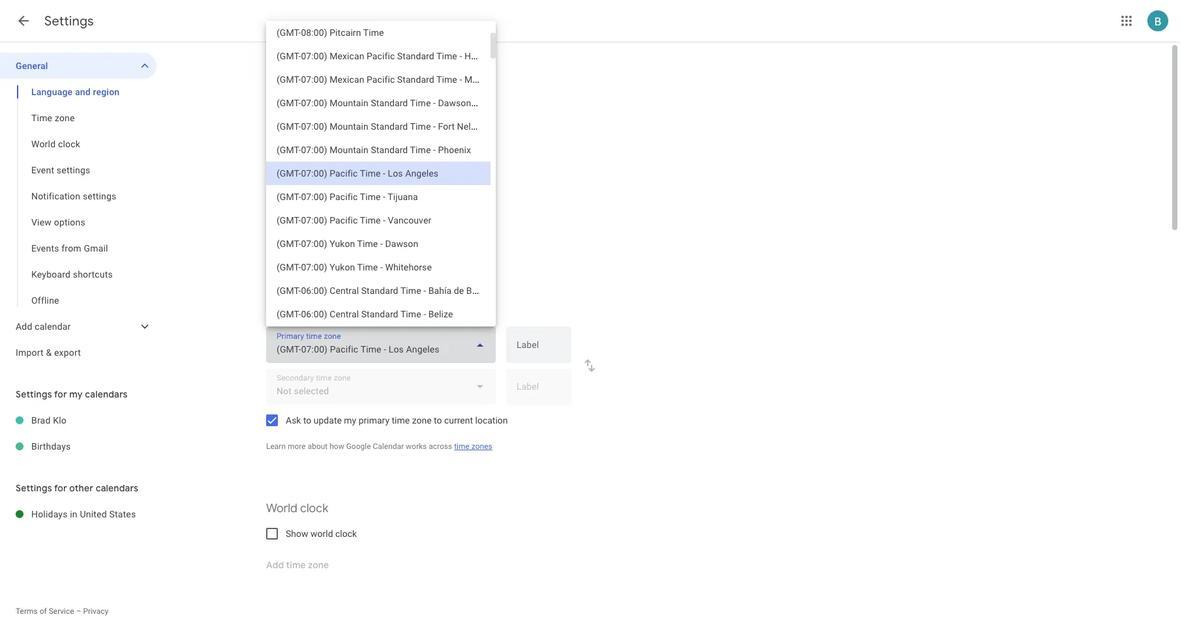 Task type: vqa. For each thing, say whether or not it's contained in the screenshot.
how
yes



Task type: locate. For each thing, give the bounding box(es) containing it.
1 vertical spatial time zone
[[266, 279, 320, 294]]

birthdays
[[31, 442, 71, 452]]

brad klo
[[31, 416, 67, 426]]

1 horizontal spatial world clock
[[266, 502, 328, 517]]

time up event
[[31, 113, 52, 123]]

0 vertical spatial time
[[31, 113, 52, 123]]

current
[[444, 416, 473, 426]]

1 vertical spatial clock
[[300, 502, 328, 517]]

zone
[[55, 113, 75, 123], [295, 279, 320, 294], [382, 306, 402, 316], [412, 416, 432, 426]]

0 vertical spatial world
[[31, 139, 56, 149]]

time zone up event settings
[[31, 113, 75, 123]]

to left current
[[434, 416, 442, 426]]

location
[[475, 416, 508, 426]]

1 vertical spatial world clock
[[266, 502, 328, 517]]

states
[[109, 510, 136, 520]]

clock up event settings
[[58, 139, 80, 149]]

0 vertical spatial settings
[[57, 165, 90, 176]]

0 horizontal spatial language and region
[[31, 87, 120, 97]]

group
[[0, 79, 157, 314]]

1 horizontal spatial time
[[392, 416, 410, 426]]

time
[[31, 113, 52, 123], [266, 279, 292, 294]]

settings for other calendars
[[16, 483, 138, 495]]

settings up holidays
[[16, 483, 52, 495]]

settings
[[57, 165, 90, 176], [83, 191, 116, 202]]

settings heading
[[44, 13, 94, 29]]

time zone
[[31, 113, 75, 123], [266, 279, 320, 294]]

general tree item
[[0, 53, 157, 79]]

privacy link
[[83, 608, 108, 617]]

update
[[314, 416, 342, 426]]

terms of service – privacy
[[16, 608, 108, 617]]

0 vertical spatial language
[[266, 58, 318, 73]]

notification
[[31, 191, 80, 202]]

ask
[[286, 416, 301, 426]]

0 vertical spatial for
[[54, 389, 67, 401]]

birthdays link
[[31, 434, 157, 460]]

settings
[[44, 13, 94, 29], [16, 389, 52, 401], [16, 483, 52, 495]]

1 for from the top
[[54, 389, 67, 401]]

and down (gmt minus 08:00)pitcairn time option on the top left of page
[[321, 58, 341, 73]]

None field
[[266, 327, 496, 363]]

view
[[31, 217, 52, 228]]

(gmt minus 07:00)yukon time - dawson option
[[266, 232, 491, 256]]

time down (gmt minus 06:00)central standard time - bahía de banderas option
[[362, 306, 380, 316]]

0 horizontal spatial time
[[31, 113, 52, 123]]

(gmt minus 07:00)pacific time - vancouver option
[[266, 209, 491, 232]]

world clock up event settings
[[31, 139, 80, 149]]

time right primary
[[392, 416, 410, 426]]

0 horizontal spatial clock
[[58, 139, 80, 149]]

0 vertical spatial region
[[344, 58, 377, 73]]

region
[[344, 58, 377, 73], [93, 87, 120, 97]]

1 vertical spatial settings
[[83, 191, 116, 202]]

1 horizontal spatial to
[[434, 416, 442, 426]]

notification settings
[[31, 191, 116, 202]]

1 horizontal spatial region
[[344, 58, 377, 73]]

&
[[46, 348, 52, 358]]

from
[[62, 243, 81, 254]]

1 vertical spatial region
[[93, 87, 120, 97]]

2 horizontal spatial clock
[[335, 529, 357, 540]]

time zone up display
[[266, 279, 320, 294]]

calendars up brad klo tree item
[[85, 389, 128, 401]]

1 horizontal spatial my
[[344, 416, 356, 426]]

1 horizontal spatial time zone
[[266, 279, 320, 294]]

for
[[54, 389, 67, 401], [54, 483, 67, 495]]

show world clock
[[286, 529, 357, 540]]

2 vertical spatial time
[[454, 442, 470, 452]]

and
[[321, 58, 341, 73], [75, 87, 91, 97]]

world
[[311, 529, 333, 540]]

world up event
[[31, 139, 56, 149]]

0 vertical spatial settings
[[44, 13, 94, 29]]

1 vertical spatial language and region
[[31, 87, 120, 97]]

world
[[31, 139, 56, 149], [266, 502, 298, 517]]

calendar
[[35, 322, 71, 332]]

in
[[70, 510, 78, 520]]

add calendar
[[16, 322, 71, 332]]

brad
[[31, 416, 51, 426]]

brad klo tree item
[[0, 408, 157, 434]]

1 vertical spatial my
[[344, 416, 356, 426]]

world clock up show
[[266, 502, 328, 517]]

2 to from the left
[[434, 416, 442, 426]]

holidays
[[31, 510, 68, 520]]

group containing language and region
[[0, 79, 157, 314]]

1 vertical spatial and
[[75, 87, 91, 97]]

clock up show world clock
[[300, 502, 328, 517]]

clock
[[58, 139, 80, 149], [300, 502, 328, 517], [335, 529, 357, 540]]

0 horizontal spatial time zone
[[31, 113, 75, 123]]

0 vertical spatial clock
[[58, 139, 80, 149]]

1 vertical spatial time
[[266, 279, 292, 294]]

tree
[[0, 53, 157, 366]]

klo
[[53, 416, 67, 426]]

to right ask
[[303, 416, 312, 426]]

Label for primary time zone. text field
[[517, 341, 561, 359]]

world clock
[[31, 139, 80, 149], [266, 502, 328, 517]]

(gmt minus 08:00)pitcairn time option
[[266, 21, 491, 44]]

1 vertical spatial calendars
[[96, 483, 138, 495]]

0 horizontal spatial to
[[303, 416, 312, 426]]

2 vertical spatial settings
[[16, 483, 52, 495]]

time left 'zones'
[[454, 442, 470, 452]]

settings right go back image
[[44, 13, 94, 29]]

settings up options
[[83, 191, 116, 202]]

1 horizontal spatial and
[[321, 58, 341, 73]]

export
[[54, 348, 81, 358]]

calendars
[[85, 389, 128, 401], [96, 483, 138, 495]]

time
[[362, 306, 380, 316], [392, 416, 410, 426], [454, 442, 470, 452]]

region down (gmt minus 08:00)pitcairn time option on the top left of page
[[344, 58, 377, 73]]

1 vertical spatial language
[[31, 87, 73, 97]]

my up brad klo tree item
[[69, 389, 83, 401]]

1 vertical spatial settings
[[16, 389, 52, 401]]

2 vertical spatial clock
[[335, 529, 357, 540]]

world up show
[[266, 502, 298, 517]]

time up display
[[266, 279, 292, 294]]

0 horizontal spatial language
[[31, 87, 73, 97]]

for left other
[[54, 483, 67, 495]]

holidays in united states link
[[31, 502, 157, 528]]

calendars for settings for my calendars
[[85, 389, 128, 401]]

Label for secondary time zone. text field
[[517, 382, 561, 401]]

to
[[303, 416, 312, 426], [434, 416, 442, 426]]

privacy
[[83, 608, 108, 617]]

language and region
[[266, 58, 377, 73], [31, 87, 120, 97]]

keyboard shortcuts
[[31, 270, 113, 280]]

display secondary time zone
[[286, 306, 402, 316]]

calendar
[[373, 442, 404, 452]]

settings up brad
[[16, 389, 52, 401]]

clock right the world
[[335, 529, 357, 540]]

1 vertical spatial world
[[266, 502, 298, 517]]

and down general tree item
[[75, 87, 91, 97]]

0 vertical spatial and
[[321, 58, 341, 73]]

keyboard
[[31, 270, 71, 280]]

event settings
[[31, 165, 90, 176]]

0 vertical spatial calendars
[[85, 389, 128, 401]]

1 vertical spatial for
[[54, 483, 67, 495]]

1 horizontal spatial language and region
[[266, 58, 377, 73]]

general
[[16, 61, 48, 71]]

1 horizontal spatial time
[[266, 279, 292, 294]]

0 horizontal spatial time
[[362, 306, 380, 316]]

language
[[266, 58, 318, 73], [31, 87, 73, 97]]

my right the update
[[344, 416, 356, 426]]

0 horizontal spatial region
[[93, 87, 120, 97]]

calendars up states
[[96, 483, 138, 495]]

(gmt minus 06:00)central standard time - bahía de banderas option
[[266, 279, 491, 303]]

0 vertical spatial world clock
[[31, 139, 80, 149]]

settings up notification settings
[[57, 165, 90, 176]]

my
[[69, 389, 83, 401], [344, 416, 356, 426]]

0 vertical spatial my
[[69, 389, 83, 401]]

for up klo
[[54, 389, 67, 401]]

settings for settings for other calendars
[[16, 483, 52, 495]]

2 for from the top
[[54, 483, 67, 495]]

region down general tree item
[[93, 87, 120, 97]]

1 horizontal spatial world
[[266, 502, 298, 517]]



Task type: describe. For each thing, give the bounding box(es) containing it.
import & export
[[16, 348, 81, 358]]

how
[[330, 442, 344, 452]]

learn
[[266, 442, 286, 452]]

0 vertical spatial time
[[362, 306, 380, 316]]

1 horizontal spatial clock
[[300, 502, 328, 517]]

zone up works
[[412, 416, 432, 426]]

–
[[76, 608, 81, 617]]

0 horizontal spatial and
[[75, 87, 91, 97]]

across
[[429, 442, 452, 452]]

events
[[31, 243, 59, 254]]

0 horizontal spatial world clock
[[31, 139, 80, 149]]

tree containing general
[[0, 53, 157, 366]]

(gmt minus 07:00)mountain standard time - phoenix option
[[266, 138, 491, 162]]

1 to from the left
[[303, 416, 312, 426]]

time zones link
[[454, 442, 493, 452]]

(gmt minus 07:00)mountain standard time - fort nelson option
[[266, 115, 491, 138]]

zone down (gmt minus 06:00)central standard time - bahía de banderas option
[[382, 306, 402, 316]]

terms of service link
[[16, 608, 74, 617]]

gmail
[[84, 243, 108, 254]]

0 vertical spatial language and region
[[266, 58, 377, 73]]

(gmt minus 06:00)central standard time - belize option
[[266, 303, 491, 326]]

settings for my calendars tree
[[0, 408, 157, 460]]

terms
[[16, 608, 38, 617]]

1 horizontal spatial language
[[266, 58, 318, 73]]

(gmt minus 07:00)pacific time - los angeles option
[[266, 162, 491, 185]]

settings for settings for my calendars
[[16, 389, 52, 401]]

service
[[49, 608, 74, 617]]

secondary
[[318, 306, 360, 316]]

import
[[16, 348, 44, 358]]

birthdays tree item
[[0, 434, 157, 460]]

zones
[[472, 442, 493, 452]]

settings for notification settings
[[83, 191, 116, 202]]

events from gmail
[[31, 243, 108, 254]]

settings for settings
[[44, 13, 94, 29]]

ask to update my primary time zone to current location
[[286, 416, 508, 426]]

options
[[54, 217, 85, 228]]

holidays in united states
[[31, 510, 136, 520]]

0 horizontal spatial world
[[31, 139, 56, 149]]

(gmt minus 07:00)mexican pacific standard time - mazatlan option
[[266, 68, 491, 91]]

for for my
[[54, 389, 67, 401]]

add
[[16, 322, 32, 332]]

calendars for settings for other calendars
[[96, 483, 138, 495]]

0 vertical spatial time zone
[[31, 113, 75, 123]]

settings for event settings
[[57, 165, 90, 176]]

view options
[[31, 217, 85, 228]]

shortcuts
[[73, 270, 113, 280]]

go back image
[[16, 13, 31, 29]]

0 horizontal spatial my
[[69, 389, 83, 401]]

(gmt minus 07:00)mexican pacific standard time - hermosillo option
[[266, 44, 491, 68]]

about
[[308, 442, 328, 452]]

zone up display
[[295, 279, 320, 294]]

show
[[286, 529, 308, 540]]

united
[[80, 510, 107, 520]]

(gmt minus 07:00)mountain standard time - dawson creek option
[[266, 91, 491, 115]]

(gmt minus 06:00)central standard time - chihuahua option
[[266, 326, 491, 350]]

learn more about how google calendar works across time zones
[[266, 442, 493, 452]]

google
[[346, 442, 371, 452]]

primary
[[359, 416, 390, 426]]

(gmt minus 07:00)yukon time - whitehorse option
[[266, 256, 491, 279]]

time inside group
[[31, 113, 52, 123]]

offline
[[31, 296, 59, 306]]

zone up event settings
[[55, 113, 75, 123]]

event
[[31, 165, 54, 176]]

(gmt minus 07:00)pacific time - tijuana option
[[266, 185, 491, 209]]

for for other
[[54, 483, 67, 495]]

1 vertical spatial time
[[392, 416, 410, 426]]

display
[[286, 306, 315, 316]]

2 horizontal spatial time
[[454, 442, 470, 452]]

works
[[406, 442, 427, 452]]

other
[[69, 483, 93, 495]]

more
[[288, 442, 306, 452]]

of
[[40, 608, 47, 617]]

holidays in united states tree item
[[0, 502, 157, 528]]

settings for my calendars
[[16, 389, 128, 401]]



